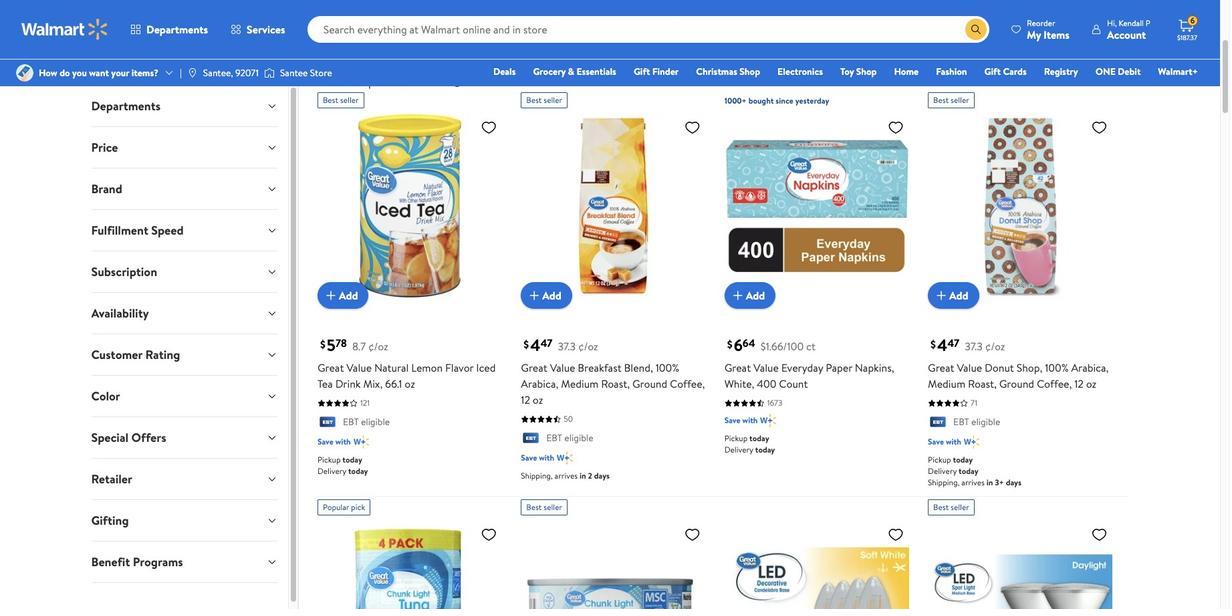 Task type: vqa. For each thing, say whether or not it's contained in the screenshot.
a related to store
no



Task type: describe. For each thing, give the bounding box(es) containing it.
&
[[568, 65, 575, 78]]

gv cl tuna msc 5z-4p image
[[318, 521, 503, 609]]

legal information image
[[452, 77, 463, 88]]

eligible for $ 4 47 37.3 ¢/oz great value breakfast blend, 100% arabica, medium roast, ground coffee, 12 oz
[[565, 432, 594, 445]]

benefit
[[91, 554, 130, 571]]

kendall
[[1120, 17, 1145, 28]]

1 horizontal spatial delivery
[[725, 445, 754, 456]]

ebt eligible for $ 4 47 37.3 ¢/oz great value breakfast blend, 100% arabica, medium roast, ground coffee, 12 oz
[[547, 432, 594, 445]]

great for $ 4 47 37.3 ¢/oz great value breakfast blend, 100% arabica, medium roast, ground coffee, 12 oz
[[521, 361, 548, 376]]

toy shop
[[841, 65, 877, 78]]

$ for $ 4 47 37.3 ¢/oz great value breakfast blend, 100% arabica, medium roast, ground coffee, 12 oz
[[524, 337, 529, 352]]

rating
[[145, 347, 180, 363]]

shop for christmas shop
[[740, 65, 761, 78]]

ground for $ 4 47 37.3 ¢/oz great value breakfast blend, 100% arabica, medium roast, ground coffee, 12 oz
[[633, 377, 668, 392]]

gift cards link
[[979, 64, 1033, 79]]

availability button
[[81, 293, 288, 334]]

special offers button
[[81, 417, 288, 458]]

| inside sort and filter section element
[[1027, 2, 1029, 17]]

color
[[91, 388, 120, 405]]

benefit programs tab
[[81, 542, 288, 583]]

ebt for $ 5 78 8.7 ¢/oz great value natural lemon flavor iced tea drink mix, 66.1 oz
[[343, 416, 359, 429]]

in store image
[[95, 4, 117, 15]]

registry
[[1045, 65, 1079, 78]]

built
[[315, 47, 342, 65]]

78
[[336, 336, 347, 351]]

brand
[[91, 181, 122, 197]]

customer rating button
[[81, 335, 288, 375]]

$ 5 78 8.7 ¢/oz great value natural lemon flavor iced tea drink mix, 66.1 oz
[[318, 334, 496, 392]]

built for better - great value in for planet (81)
[[315, 47, 579, 65]]

100% for $ 4 47 37.3 ¢/oz great value breakfast blend, 100% arabica, medium roast, ground coffee, 12 oz
[[656, 361, 680, 376]]

price for price
[[91, 139, 118, 156]]

services
[[247, 22, 285, 37]]

best for $ 4 47 37.3 ¢/oz great value breakfast blend, 100% arabica, medium roast, ground coffee, 12 oz
[[527, 94, 542, 106]]

best for $ 4 47 37.3 ¢/oz great value donut shop, 100% arabica, medium roast, ground coffee, 12 oz
[[934, 94, 949, 106]]

value for $ 4 47 37.3 ¢/oz great value donut shop, 100% arabica, medium roast, ground coffee, 12 oz
[[958, 361, 983, 376]]

popular pick
[[323, 502, 365, 513]]

walmart+ link
[[1153, 64, 1205, 79]]

2
[[588, 470, 593, 482]]

search icon image
[[971, 24, 982, 35]]

offers
[[131, 430, 166, 446]]

$ 4 47 37.3 ¢/oz great value donut shop, 100% arabica, medium roast, ground coffee, 12 oz
[[929, 334, 1110, 392]]

departments button
[[81, 86, 288, 126]]

roast, for $ 4 47 37.3 ¢/oz great value donut shop, 100% arabica, medium roast, ground coffee, 12 oz
[[969, 377, 997, 392]]

medium for $ 4 47 37.3 ¢/oz great value breakfast blend, 100% arabica, medium roast, ground coffee, 12 oz
[[561, 377, 599, 392]]

value for $ 6 64 $1.66/100 ct great value everyday paper napkins, white, 400 count
[[754, 361, 779, 376]]

1000+
[[725, 95, 747, 106]]

1673
[[768, 398, 783, 409]]

one debit link
[[1090, 64, 1148, 79]]

shipping, arrives in 2 days
[[521, 470, 610, 482]]

great value chunk light tuna msc 5z image
[[521, 521, 706, 609]]

3 add to cart image from the left
[[730, 288, 746, 304]]

roast, for $ 4 47 37.3 ¢/oz great value breakfast blend, 100% arabica, medium roast, ground coffee, 12 oz
[[602, 377, 630, 392]]

registry link
[[1039, 64, 1085, 79]]

100% for $ 4 47 37.3 ¢/oz great value donut shop, 100% arabica, medium roast, ground coffee, 12 oz
[[1046, 361, 1069, 376]]

with for $ 5 78 8.7 ¢/oz great value natural lemon flavor iced tea drink mix, 66.1 oz
[[336, 436, 351, 447]]

$ for $ 5 78 8.7 ¢/oz great value natural lemon flavor iced tea drink mix, 66.1 oz
[[320, 337, 326, 352]]

how do you want your items?
[[39, 66, 159, 80]]

grocery & essentials link
[[527, 64, 623, 79]]

3+
[[996, 477, 1005, 488]]

arabica, for $ 4 47 37.3 ¢/oz great value donut shop, 100% arabica, medium roast, ground coffee, 12 oz
[[1072, 361, 1110, 376]]

add for $ 4 47 37.3 ¢/oz great value donut shop, 100% arabica, medium roast, ground coffee, 12 oz
[[950, 289, 969, 303]]

medium for $ 4 47 37.3 ¢/oz great value donut shop, 100% arabica, medium roast, ground coffee, 12 oz
[[929, 377, 966, 392]]

donut
[[985, 361, 1015, 376]]

sort and filter section element
[[75, 0, 1146, 31]]

value up legal information icon
[[451, 47, 482, 65]]

walmart image
[[21, 19, 108, 40]]

color button
[[81, 376, 288, 417]]

departments inside departments popup button
[[147, 22, 208, 37]]

price button
[[81, 127, 288, 168]]

 image for how do you want your items?
[[16, 64, 33, 82]]

ebt image
[[318, 417, 338, 430]]

grocery
[[533, 65, 566, 78]]

0 horizontal spatial |
[[180, 66, 182, 80]]

ct
[[807, 340, 816, 354]]

christmas shop link
[[691, 64, 767, 79]]

ebt for $ 4 47 37.3 ¢/oz great value breakfast blend, 100% arabica, medium roast, ground coffee, 12 oz
[[547, 432, 563, 445]]

seller for $ 4 47 37.3 ¢/oz great value breakfast blend, 100% arabica, medium roast, ground coffee, 12 oz
[[544, 94, 563, 106]]

$ 6 64 $1.66/100 ct great value everyday paper napkins, white, 400 count
[[725, 334, 895, 392]]

¢/oz for $ 4 47 37.3 ¢/oz great value donut shop, 100% arabica, medium roast, ground coffee, 12 oz
[[986, 340, 1006, 354]]

breakfast
[[578, 361, 622, 376]]

gift for gift finder
[[634, 65, 651, 78]]

one
[[1096, 65, 1116, 78]]

¢/oz for $ 5 78 8.7 ¢/oz great value natural lemon flavor iced tea drink mix, 66.1 oz
[[369, 340, 388, 354]]

benefit programs button
[[81, 542, 288, 583]]

when
[[341, 75, 366, 90]]

iced
[[477, 361, 496, 376]]

santee,
[[203, 66, 233, 80]]

grocery & essentials
[[533, 65, 617, 78]]

tea
[[318, 377, 333, 392]]

santee, 92071
[[203, 66, 259, 80]]

gifting button
[[81, 500, 288, 541]]

0 horizontal spatial delivery
[[318, 465, 347, 477]]

47 for $ 4 47 37.3 ¢/oz great value donut shop, 100% arabica, medium roast, ground coffee, 12 oz
[[948, 336, 960, 351]]

walmart plus image for 5
[[354, 435, 369, 449]]

mix,
[[364, 377, 383, 392]]

pick
[[351, 502, 365, 513]]

walmart plus image for 4
[[965, 435, 980, 449]]

santee store
[[280, 66, 332, 80]]

brand button
[[81, 169, 288, 209]]

purchased
[[369, 75, 416, 90]]

pickup today delivery today shipping, arrives in 3+ days
[[929, 454, 1022, 488]]

1 horizontal spatial in
[[580, 470, 586, 482]]

special offers tab
[[81, 417, 288, 458]]

delivery inside pickup today delivery today shipping, arrives in 3+ days
[[929, 465, 958, 477]]

customer rating
[[91, 347, 180, 363]]

seller for $ 4 47 37.3 ¢/oz great value donut shop, 100% arabica, medium roast, ground coffee, 12 oz
[[951, 94, 970, 106]]

deals
[[494, 65, 516, 78]]

add button for $ 5 78 8.7 ¢/oz great value natural lemon flavor iced tea drink mix, 66.1 oz
[[318, 283, 369, 309]]

ebt image for $ 4 47 37.3 ¢/oz great value breakfast blend, 100% arabica, medium roast, ground coffee, 12 oz
[[521, 433, 541, 446]]

seller for $ 5 78 8.7 ¢/oz great value natural lemon flavor iced tea drink mix, 66.1 oz
[[340, 94, 359, 106]]

6 inside 6 $187.37
[[1191, 15, 1196, 26]]

price tab
[[81, 127, 288, 168]]

blend,
[[625, 361, 654, 376]]

$ 4 47 37.3 ¢/oz great value breakfast blend, 100% arabica, medium roast, ground coffee, 12 oz
[[521, 334, 705, 408]]

add to favorites list, great value natural lemon flavor iced tea drink mix, 66.1 oz image
[[481, 119, 497, 136]]

want
[[89, 66, 109, 80]]

in for shipping,
[[987, 477, 994, 488]]

3 add from the left
[[746, 289, 766, 303]]

price for price when purchased online
[[315, 75, 339, 90]]

electronics
[[778, 65, 824, 78]]

everyday
[[782, 361, 824, 376]]

add to favorites list, great value everyday paper napkins, white, 400 count image
[[888, 119, 905, 136]]

one debit
[[1096, 65, 1142, 78]]

customer rating tab
[[81, 335, 288, 375]]

save with for $ 4 47 37.3 ¢/oz great value donut shop, 100% arabica, medium roast, ground coffee, 12 oz
[[929, 436, 962, 447]]

coffee, for $ 4 47 37.3 ¢/oz great value donut shop, 100% arabica, medium roast, ground coffee, 12 oz
[[1038, 377, 1073, 392]]

flavor
[[446, 361, 474, 376]]

you
[[72, 66, 87, 80]]

great for $ 6 64 $1.66/100 ct great value everyday paper napkins, white, 400 count
[[725, 361, 751, 376]]

by
[[1010, 2, 1021, 17]]

shipping, inside pickup today delivery today shipping, arrives in 3+ days
[[929, 477, 960, 488]]

with for $ 4 47 37.3 ¢/oz great value breakfast blend, 100% arabica, medium roast, ground coffee, 12 oz
[[539, 452, 555, 463]]

best seller for $ 4 47 37.3 ¢/oz great value donut shop, 100% arabica, medium roast, ground coffee, 12 oz
[[934, 94, 970, 106]]

great value donut shop, 100% arabica, medium roast, ground coffee, 12 oz image
[[929, 114, 1114, 299]]

great right - at top left
[[415, 47, 448, 65]]

hi, kendall p account
[[1108, 17, 1151, 42]]

add to cart image for $ 5 78 8.7 ¢/oz great value natural lemon flavor iced tea drink mix, 66.1 oz
[[323, 288, 339, 304]]

popular
[[323, 502, 349, 513]]

items?
[[132, 66, 159, 80]]

better
[[366, 47, 403, 65]]

gift finder
[[634, 65, 679, 78]]

66.1
[[385, 377, 402, 392]]

Search search field
[[308, 16, 990, 43]]

gifting
[[91, 512, 129, 529]]

planet
[[522, 47, 559, 65]]

 image for santee store
[[264, 66, 275, 80]]

save with for $ 4 47 37.3 ¢/oz great value breakfast blend, 100% arabica, medium roast, ground coffee, 12 oz
[[521, 452, 555, 463]]

4 for $ 4 47 37.3 ¢/oz great value breakfast blend, 100% arabica, medium roast, ground coffee, 12 oz
[[531, 334, 541, 357]]

your
[[111, 66, 129, 80]]

12 for $ 4 47 37.3 ¢/oz great value donut shop, 100% arabica, medium roast, ground coffee, 12 oz
[[1075, 377, 1084, 392]]

subscription inside dropdown button
[[91, 264, 157, 280]]

gifting tab
[[81, 500, 288, 541]]

ebt eligible for $ 4 47 37.3 ¢/oz great value donut shop, 100% arabica, medium roast, ground coffee, 12 oz
[[954, 416, 1001, 429]]

customer
[[91, 347, 143, 363]]

special offers
[[91, 430, 166, 446]]

home link
[[889, 64, 925, 79]]



Task type: locate. For each thing, give the bounding box(es) containing it.
1 horizontal spatial arrives
[[962, 477, 985, 488]]

value inside $ 4 47 37.3 ¢/oz great value breakfast blend, 100% arabica, medium roast, ground coffee, 12 oz
[[550, 361, 576, 376]]

in left the for
[[486, 47, 496, 65]]

0 horizontal spatial shop
[[740, 65, 761, 78]]

shipping,
[[521, 470, 553, 482], [929, 477, 960, 488]]

do
[[60, 66, 70, 80]]

roast, inside $ 4 47 37.3 ¢/oz great value breakfast blend, 100% arabica, medium roast, ground coffee, 12 oz
[[602, 377, 630, 392]]

roast, inside $ 4 47 37.3 ¢/oz great value donut shop, 100% arabica, medium roast, ground coffee, 12 oz
[[969, 377, 997, 392]]

add for $ 5 78 8.7 ¢/oz great value natural lemon flavor iced tea drink mix, 66.1 oz
[[339, 289, 358, 303]]

2 add from the left
[[543, 289, 562, 303]]

coffee, inside $ 4 47 37.3 ¢/oz great value donut shop, 100% arabica, medium roast, ground coffee, 12 oz
[[1038, 377, 1073, 392]]

2 coffee, from the left
[[1038, 377, 1073, 392]]

1 4 from the left
[[531, 334, 541, 357]]

1 vertical spatial ebt image
[[521, 433, 541, 446]]

1 100% from the left
[[656, 361, 680, 376]]

0 horizontal spatial walmart plus image
[[354, 435, 369, 449]]

services button
[[219, 13, 297, 45]]

subscription tab
[[81, 252, 288, 292]]

0 horizontal spatial pickup today delivery today
[[318, 454, 368, 477]]

with for $ 4 47 37.3 ¢/oz great value donut shop, 100% arabica, medium roast, ground coffee, 12 oz
[[947, 436, 962, 447]]

coffee, left white,
[[670, 377, 705, 392]]

seller down shipping, arrives in 2 days
[[544, 502, 563, 513]]

4 add from the left
[[950, 289, 969, 303]]

eligible down 50
[[565, 432, 594, 445]]

2 horizontal spatial oz
[[1087, 377, 1097, 392]]

$ for $ 6 64 $1.66/100 ct great value everyday paper napkins, white, 400 count
[[728, 337, 733, 352]]

¢/oz right 8.7
[[369, 340, 388, 354]]

add to cart image
[[323, 288, 339, 304], [527, 288, 543, 304], [730, 288, 746, 304], [934, 288, 950, 304]]

0 vertical spatial arabica,
[[1072, 361, 1110, 376]]

save for $ 5 78 8.7 ¢/oz great value natural lemon flavor iced tea drink mix, 66.1 oz
[[318, 436, 334, 447]]

3 ¢/oz from the left
[[986, 340, 1006, 354]]

37.3 inside $ 4 47 37.3 ¢/oz great value breakfast blend, 100% arabica, medium roast, ground coffee, 12 oz
[[558, 340, 576, 354]]

4 inside $ 4 47 37.3 ¢/oz great value breakfast blend, 100% arabica, medium roast, ground coffee, 12 oz
[[531, 334, 541, 357]]

0 horizontal spatial ¢/oz
[[369, 340, 388, 354]]

electronics link
[[772, 64, 830, 79]]

best down grocery at the left top of page
[[527, 94, 542, 106]]

1 horizontal spatial 37.3
[[966, 340, 983, 354]]

0 horizontal spatial pickup
[[318, 454, 341, 465]]

ebt image up pickup today delivery today shipping, arrives in 3+ days at the right of page
[[929, 417, 949, 430]]

walmart+
[[1159, 65, 1199, 78]]

0 horizontal spatial ebt image
[[521, 433, 541, 446]]

1 horizontal spatial pickup today delivery today
[[725, 433, 776, 456]]

1 horizontal spatial ebt
[[547, 432, 563, 445]]

napkins,
[[856, 361, 895, 376]]

12 inside $ 4 47 37.3 ¢/oz great value breakfast blend, 100% arabica, medium roast, ground coffee, 12 oz
[[521, 393, 531, 408]]

gift for gift cards
[[985, 65, 1002, 78]]

2 4 from the left
[[938, 334, 948, 357]]

paper
[[826, 361, 853, 376]]

ebt up shipping, arrives in 2 days
[[547, 432, 563, 445]]

great inside $ 4 47 37.3 ¢/oz great value donut shop, 100% arabica, medium roast, ground coffee, 12 oz
[[929, 361, 955, 376]]

6 inside $ 6 64 $1.66/100 ct great value everyday paper napkins, white, 400 count
[[734, 334, 743, 357]]

save with
[[725, 415, 758, 426], [318, 436, 351, 447], [929, 436, 962, 447], [521, 452, 555, 463]]

add to favorites list, great value breakfast blend, 100% arabica, medium roast, ground coffee, 12 oz image
[[685, 119, 701, 136]]

0 vertical spatial |
[[1027, 2, 1029, 17]]

47
[[541, 336, 553, 351], [948, 336, 960, 351]]

ebt right ebt icon on the bottom left
[[343, 416, 359, 429]]

reorder my items
[[1028, 17, 1070, 42]]

1 horizontal spatial  image
[[264, 66, 275, 80]]

arabica, inside $ 4 47 37.3 ¢/oz great value donut shop, 100% arabica, medium roast, ground coffee, 12 oz
[[1072, 361, 1110, 376]]

gift finder link
[[628, 64, 685, 79]]

 image
[[187, 68, 198, 78]]

christmas shop
[[697, 65, 761, 78]]

1 horizontal spatial 47
[[948, 336, 960, 351]]

1 horizontal spatial 6
[[1191, 15, 1196, 26]]

medium
[[561, 377, 599, 392], [929, 377, 966, 392]]

great for $ 4 47 37.3 ¢/oz great value donut shop, 100% arabica, medium roast, ground coffee, 12 oz
[[929, 361, 955, 376]]

add
[[339, 289, 358, 303], [543, 289, 562, 303], [746, 289, 766, 303], [950, 289, 969, 303]]

oz
[[405, 377, 415, 392], [1087, 377, 1097, 392], [533, 393, 543, 408]]

1 vertical spatial |
[[180, 66, 182, 80]]

400
[[758, 377, 777, 392]]

¢/oz for $ 4 47 37.3 ¢/oz great value breakfast blend, 100% arabica, medium roast, ground coffee, 12 oz
[[579, 340, 599, 354]]

best down fashion link
[[934, 94, 949, 106]]

1 horizontal spatial ebt image
[[929, 417, 949, 430]]

price when purchased online
[[315, 75, 447, 90]]

great value led bulb, 15-watt (120w equiv.) par38 floodlight bulb, e26 base, daylight, energy star rated, 2pk image
[[929, 521, 1114, 609]]

1 horizontal spatial ground
[[1000, 377, 1035, 392]]

37.3 for $ 4 47 37.3 ¢/oz great value breakfast blend, 100% arabica, medium roast, ground coffee, 12 oz
[[558, 340, 576, 354]]

37.3 inside $ 4 47 37.3 ¢/oz great value donut shop, 100% arabica, medium roast, ground coffee, 12 oz
[[966, 340, 983, 354]]

great right iced at the bottom of page
[[521, 361, 548, 376]]

ground down blend,
[[633, 377, 668, 392]]

shop up bought
[[740, 65, 761, 78]]

save for $ 4 47 37.3 ¢/oz great value breakfast blend, 100% arabica, medium roast, ground coffee, 12 oz
[[521, 452, 537, 463]]

0 horizontal spatial oz
[[405, 377, 415, 392]]

eligible for $ 4 47 37.3 ¢/oz great value donut shop, 100% arabica, medium roast, ground coffee, 12 oz
[[972, 416, 1001, 429]]

add for $ 4 47 37.3 ¢/oz great value breakfast blend, 100% arabica, medium roast, ground coffee, 12 oz
[[543, 289, 562, 303]]

0 horizontal spatial subscription
[[91, 264, 157, 280]]

2 37.3 from the left
[[966, 340, 983, 354]]

seller down pickup today delivery today shipping, arrives in 3+ days at the right of page
[[951, 502, 970, 513]]

2 medium from the left
[[929, 377, 966, 392]]

santee
[[280, 66, 308, 80]]

natural
[[375, 361, 409, 376]]

0 horizontal spatial 4
[[531, 334, 541, 357]]

price down the built
[[315, 75, 339, 90]]

account
[[1108, 27, 1147, 42]]

walmart plus image down "1673"
[[761, 414, 777, 428]]

0 horizontal spatial in
[[486, 47, 496, 65]]

$ inside $ 6 64 $1.66/100 ct great value everyday paper napkins, white, 400 count
[[728, 337, 733, 352]]

best seller down fashion link
[[934, 94, 970, 106]]

fulfillment
[[91, 222, 149, 239]]

1 horizontal spatial walmart plus image
[[761, 414, 777, 428]]

1 horizontal spatial 100%
[[1046, 361, 1069, 376]]

p
[[1147, 17, 1151, 28]]

47 inside $ 4 47 37.3 ¢/oz great value donut shop, 100% arabica, medium roast, ground coffee, 12 oz
[[948, 336, 960, 351]]

2 horizontal spatial ebt eligible
[[954, 416, 1001, 429]]

count
[[780, 377, 808, 392]]

eligible for $ 5 78 8.7 ¢/oz great value natural lemon flavor iced tea drink mix, 66.1 oz
[[361, 416, 390, 429]]

pickup today delivery today down "1673"
[[725, 433, 776, 456]]

arabica,
[[1072, 361, 1110, 376], [521, 377, 559, 392]]

0 horizontal spatial 12
[[521, 393, 531, 408]]

my
[[1028, 27, 1042, 42]]

brand tab
[[81, 169, 288, 209]]

great inside $ 6 64 $1.66/100 ct great value everyday paper napkins, white, 400 count
[[725, 361, 751, 376]]

lemon
[[412, 361, 443, 376]]

walmart plus image up pickup today delivery today shipping, arrives in 3+ days at the right of page
[[965, 435, 980, 449]]

special
[[91, 430, 129, 446]]

departments button
[[119, 13, 219, 45]]

arrives left 2
[[555, 470, 578, 482]]

2 add button from the left
[[521, 283, 573, 309]]

in
[[486, 47, 496, 65], [580, 470, 586, 482], [987, 477, 994, 488]]

3 $ from the left
[[728, 337, 733, 352]]

2 horizontal spatial in
[[987, 477, 994, 488]]

medium inside $ 4 47 37.3 ¢/oz great value donut shop, 100% arabica, medium roast, ground coffee, 12 oz
[[929, 377, 966, 392]]

price
[[315, 75, 339, 90], [91, 139, 118, 156]]

6
[[1191, 15, 1196, 26], [734, 334, 743, 357]]

value left breakfast
[[550, 361, 576, 376]]

roast, up 71
[[969, 377, 997, 392]]

0 vertical spatial departments
[[147, 22, 208, 37]]

1 horizontal spatial medium
[[929, 377, 966, 392]]

2 roast, from the left
[[969, 377, 997, 392]]

great inside $ 4 47 37.3 ¢/oz great value breakfast blend, 100% arabica, medium roast, ground coffee, 12 oz
[[521, 361, 548, 376]]

value
[[451, 47, 482, 65], [347, 361, 372, 376], [550, 361, 576, 376], [754, 361, 779, 376], [958, 361, 983, 376]]

debit
[[1119, 65, 1142, 78]]

2 horizontal spatial ¢/oz
[[986, 340, 1006, 354]]

1 vertical spatial price
[[91, 139, 118, 156]]

0 horizontal spatial medium
[[561, 377, 599, 392]]

2 ¢/oz from the left
[[579, 340, 599, 354]]

100%
[[656, 361, 680, 376], [1046, 361, 1069, 376]]

ebt eligible down 50
[[547, 432, 594, 445]]

coffee, for $ 4 47 37.3 ¢/oz great value breakfast blend, 100% arabica, medium roast, ground coffee, 12 oz
[[670, 377, 705, 392]]

$ inside $ 4 47 37.3 ¢/oz great value breakfast blend, 100% arabica, medium roast, ground coffee, 12 oz
[[524, 337, 529, 352]]

availability tab
[[81, 293, 288, 334]]

in left 2
[[580, 470, 586, 482]]

100% right shop, at the right bottom
[[1046, 361, 1069, 376]]

oz for $ 4 47 37.3 ¢/oz great value donut shop, 100% arabica, medium roast, ground coffee, 12 oz
[[1087, 377, 1097, 392]]

1 horizontal spatial days
[[1007, 477, 1022, 488]]

4
[[531, 334, 541, 357], [938, 334, 948, 357]]

$ for $ 4 47 37.3 ¢/oz great value donut shop, 100% arabica, medium roast, ground coffee, 12 oz
[[931, 337, 937, 352]]

¢/oz
[[369, 340, 388, 354], [579, 340, 599, 354], [986, 340, 1006, 354]]

shipping, left 2
[[521, 470, 553, 482]]

for
[[500, 47, 519, 65]]

color tab
[[81, 376, 288, 417]]

price inside dropdown button
[[91, 139, 118, 156]]

fulfillment speed button
[[81, 210, 288, 251]]

ground inside $ 4 47 37.3 ¢/oz great value donut shop, 100% arabica, medium roast, ground coffee, 12 oz
[[1000, 377, 1035, 392]]

0 horizontal spatial ground
[[633, 377, 668, 392]]

37.3 for $ 4 47 37.3 ¢/oz great value donut shop, 100% arabica, medium roast, ground coffee, 12 oz
[[966, 340, 983, 354]]

¢/oz inside $ 4 47 37.3 ¢/oz great value donut shop, 100% arabica, medium roast, ground coffee, 12 oz
[[986, 340, 1006, 354]]

2 horizontal spatial pickup
[[929, 454, 952, 465]]

in left 3+
[[987, 477, 994, 488]]

6 up $187.37
[[1191, 15, 1196, 26]]

add button for $ 4 47 37.3 ¢/oz great value breakfast blend, 100% arabica, medium roast, ground coffee, 12 oz
[[521, 283, 573, 309]]

arabica, inside $ 4 47 37.3 ¢/oz great value breakfast blend, 100% arabica, medium roast, ground coffee, 12 oz
[[521, 377, 559, 392]]

subscription button
[[81, 252, 288, 292]]

 image right 92071
[[264, 66, 275, 80]]

47 for $ 4 47 37.3 ¢/oz great value breakfast blend, 100% arabica, medium roast, ground coffee, 12 oz
[[541, 336, 553, 351]]

¢/oz inside $ 5 78 8.7 ¢/oz great value natural lemon flavor iced tea drink mix, 66.1 oz
[[369, 340, 388, 354]]

value for $ 5 78 8.7 ¢/oz great value natural lemon flavor iced tea drink mix, 66.1 oz
[[347, 361, 372, 376]]

subscription up availability
[[91, 264, 157, 280]]

1 medium from the left
[[561, 377, 599, 392]]

0 horizontal spatial 100%
[[656, 361, 680, 376]]

0 horizontal spatial price
[[91, 139, 118, 156]]

arrives left 3+
[[962, 477, 985, 488]]

walmart plus image
[[761, 414, 777, 428], [557, 451, 573, 465]]

value inside $ 4 47 37.3 ¢/oz great value donut shop, 100% arabica, medium roast, ground coffee, 12 oz
[[958, 361, 983, 376]]

since
[[776, 95, 794, 106]]

best seller down grocery at the left top of page
[[527, 94, 563, 106]]

2 add to cart image from the left
[[527, 288, 543, 304]]

1 vertical spatial departments
[[91, 98, 161, 114]]

1 47 from the left
[[541, 336, 553, 351]]

gift
[[634, 65, 651, 78], [985, 65, 1002, 78]]

save with down white,
[[725, 415, 758, 426]]

shop
[[740, 65, 761, 78], [857, 65, 877, 78]]

gift cards
[[985, 65, 1027, 78]]

fulfillment speed tab
[[81, 210, 288, 251]]

shop inside 'link'
[[857, 65, 877, 78]]

gift left finder
[[634, 65, 651, 78]]

1 horizontal spatial oz
[[533, 393, 543, 408]]

walmart plus image
[[354, 435, 369, 449], [965, 435, 980, 449]]

121
[[361, 398, 370, 409]]

value inside $ 5 78 8.7 ¢/oz great value natural lemon flavor iced tea drink mix, 66.1 oz
[[347, 361, 372, 376]]

great inside $ 5 78 8.7 ¢/oz great value natural lemon flavor iced tea drink mix, 66.1 oz
[[318, 361, 344, 376]]

1 vertical spatial 6
[[734, 334, 743, 357]]

save for $ 4 47 37.3 ¢/oz great value donut shop, 100% arabica, medium roast, ground coffee, 12 oz
[[929, 436, 945, 447]]

deals link
[[488, 64, 522, 79]]

retailer
[[91, 471, 132, 488]]

departments up items?
[[147, 22, 208, 37]]

great value led light bulb, 1.5 watts (15w equivalent) b10 deco lamp e12 candelabra base, non-dimmable, soft white, 4-pack image
[[725, 521, 910, 609]]

2 47 from the left
[[948, 336, 960, 351]]

1 $ from the left
[[320, 337, 326, 352]]

0 vertical spatial ebt image
[[929, 417, 949, 430]]

best for $ 5 78 8.7 ¢/oz great value natural lemon flavor iced tea drink mix, 66.1 oz
[[323, 94, 339, 106]]

great value everyday paper napkins, white, 400 count image
[[725, 114, 910, 299]]

with down white,
[[743, 415, 758, 426]]

4 $ from the left
[[931, 337, 937, 352]]

ebt image for $ 4 47 37.3 ¢/oz great value donut shop, 100% arabica, medium roast, ground coffee, 12 oz
[[929, 417, 949, 430]]

retailer button
[[81, 459, 288, 500]]

1 gift from the left
[[634, 65, 651, 78]]

hi,
[[1108, 17, 1118, 28]]

fashion
[[937, 65, 968, 78]]

subscription up the for
[[468, 3, 518, 16]]

great up white,
[[725, 361, 751, 376]]

departments tab
[[81, 86, 288, 126]]

benefit programs
[[91, 554, 183, 571]]

add to favorites list, great value led bulb, 15-watt (120w equiv.) par38 floodlight bulb, e26 base, daylight, energy star rated, 2pk image
[[1092, 526, 1108, 543]]

best seller down pickup today delivery today shipping, arrives in 3+ days at the right of page
[[934, 502, 970, 513]]

medium inside $ 4 47 37.3 ¢/oz great value breakfast blend, 100% arabica, medium roast, ground coffee, 12 oz
[[561, 377, 599, 392]]

6 up white,
[[734, 334, 743, 357]]

delivery up popular at bottom
[[318, 465, 347, 477]]

1 walmart plus image from the left
[[354, 435, 369, 449]]

great left donut
[[929, 361, 955, 376]]

0 horizontal spatial shipping,
[[521, 470, 553, 482]]

$187.37
[[1178, 33, 1198, 42]]

ground inside $ 4 47 37.3 ¢/oz great value breakfast blend, 100% arabica, medium roast, ground coffee, 12 oz
[[633, 377, 668, 392]]

arabica, for $ 4 47 37.3 ¢/oz great value breakfast blend, 100% arabica, medium roast, ground coffee, 12 oz
[[521, 377, 559, 392]]

¢/oz up donut
[[986, 340, 1006, 354]]

4 inside $ 4 47 37.3 ¢/oz great value donut shop, 100% arabica, medium roast, ground coffee, 12 oz
[[938, 334, 948, 357]]

retailer tab
[[81, 459, 288, 500]]

1 coffee, from the left
[[670, 377, 705, 392]]

coffee,
[[670, 377, 705, 392], [1038, 377, 1073, 392]]

1 ground from the left
[[633, 377, 668, 392]]

value left donut
[[958, 361, 983, 376]]

 image left how
[[16, 64, 33, 82]]

save with down ebt icon on the bottom left
[[318, 436, 351, 447]]

availability
[[91, 305, 149, 322]]

oz inside $ 5 78 8.7 ¢/oz great value natural lemon flavor iced tea drink mix, 66.1 oz
[[405, 377, 415, 392]]

add to cart image for $ 4 47 37.3 ¢/oz great value donut shop, 100% arabica, medium roast, ground coffee, 12 oz
[[934, 288, 950, 304]]

best seller down when
[[323, 94, 359, 106]]

Walmart Site-Wide search field
[[308, 16, 990, 43]]

3 add button from the left
[[725, 283, 776, 309]]

add to favorites list, great value chunk light tuna msc 5z image
[[685, 526, 701, 543]]

ground
[[633, 377, 668, 392], [1000, 377, 1035, 392]]

in for great
[[486, 47, 496, 65]]

departments inside departments dropdown button
[[91, 98, 161, 114]]

0 horizontal spatial days
[[595, 470, 610, 482]]

1 horizontal spatial subscription
[[468, 3, 518, 16]]

reorder
[[1028, 17, 1056, 28]]

in inside pickup today delivery today shipping, arrives in 3+ days
[[987, 477, 994, 488]]

delivery down white,
[[725, 445, 754, 456]]

2 shop from the left
[[857, 65, 877, 78]]

days inside pickup today delivery today shipping, arrives in 3+ days
[[1007, 477, 1022, 488]]

seller down grocery at the left top of page
[[544, 94, 563, 106]]

100% inside $ 4 47 37.3 ¢/oz great value donut shop, 100% arabica, medium roast, ground coffee, 12 oz
[[1046, 361, 1069, 376]]

walmart plus image down 121
[[354, 435, 369, 449]]

best down pickup today delivery today shipping, arrives in 3+ days at the right of page
[[934, 502, 949, 513]]

pickup inside pickup today delivery today shipping, arrives in 3+ days
[[929, 454, 952, 465]]

12 for $ 4 47 37.3 ¢/oz great value breakfast blend, 100% arabica, medium roast, ground coffee, 12 oz
[[521, 393, 531, 408]]

add to cart image for $ 4 47 37.3 ¢/oz great value breakfast blend, 100% arabica, medium roast, ground coffee, 12 oz
[[527, 288, 543, 304]]

save up shipping, arrives in 2 days
[[521, 452, 537, 463]]

add to favorites list, great value led light bulb, 1.5 watts (15w equivalent) b10 deco lamp e12 candelabra base, non-dimmable, soft white, 4-pack image
[[888, 526, 905, 543]]

eligible down 121
[[361, 416, 390, 429]]

47 inside $ 4 47 37.3 ¢/oz great value breakfast blend, 100% arabica, medium roast, ground coffee, 12 oz
[[541, 336, 553, 351]]

sort
[[988, 2, 1008, 17]]

1 horizontal spatial eligible
[[565, 432, 594, 445]]

0 vertical spatial subscription
[[468, 3, 518, 16]]

2 $ from the left
[[524, 337, 529, 352]]

subscription
[[468, 3, 518, 16], [91, 264, 157, 280]]

ebt for $ 4 47 37.3 ¢/oz great value donut shop, 100% arabica, medium roast, ground coffee, 12 oz
[[954, 416, 970, 429]]

0 horizontal spatial ebt eligible
[[343, 416, 390, 429]]

best down shipping, arrives in 2 days
[[527, 502, 542, 513]]

oz inside $ 4 47 37.3 ¢/oz great value breakfast blend, 100% arabica, medium roast, ground coffee, 12 oz
[[533, 393, 543, 408]]

best seller down shipping, arrives in 2 days
[[527, 502, 563, 513]]

12 inside $ 4 47 37.3 ¢/oz great value donut shop, 100% arabica, medium roast, ground coffee, 12 oz
[[1075, 377, 1084, 392]]

$1.66/100
[[761, 340, 804, 354]]

ebt up pickup today delivery today shipping, arrives in 3+ days at the right of page
[[954, 416, 970, 429]]

store
[[310, 66, 332, 80]]

1 horizontal spatial gift
[[985, 65, 1002, 78]]

add to favorites list, great value donut shop, 100% arabica, medium roast, ground coffee, 12 oz image
[[1092, 119, 1108, 136]]

0 horizontal spatial roast,
[[602, 377, 630, 392]]

ground for $ 4 47 37.3 ¢/oz great value donut shop, 100% arabica, medium roast, ground coffee, 12 oz
[[1000, 377, 1035, 392]]

$
[[320, 337, 326, 352], [524, 337, 529, 352], [728, 337, 733, 352], [931, 337, 937, 352]]

save up pickup today delivery today shipping, arrives in 3+ days at the right of page
[[929, 436, 945, 447]]

eligible down 71
[[972, 416, 1001, 429]]

0 vertical spatial price
[[315, 75, 339, 90]]

pickup today delivery today
[[725, 433, 776, 456], [318, 454, 368, 477]]

shop for toy shop
[[857, 65, 877, 78]]

1 vertical spatial arabica,
[[521, 377, 559, 392]]

shop right toy
[[857, 65, 877, 78]]

roast,
[[602, 377, 630, 392], [969, 377, 997, 392]]

1 horizontal spatial coffee,
[[1038, 377, 1073, 392]]

1 horizontal spatial arabica,
[[1072, 361, 1110, 376]]

1 horizontal spatial walmart plus image
[[965, 435, 980, 449]]

0 horizontal spatial 37.3
[[558, 340, 576, 354]]

71
[[971, 398, 978, 409]]

ebt eligible for $ 5 78 8.7 ¢/oz great value natural lemon flavor iced tea drink mix, 66.1 oz
[[343, 416, 390, 429]]

pickup today delivery today up popular pick
[[318, 454, 368, 477]]

ebt eligible down 71
[[954, 416, 1001, 429]]

online
[[419, 75, 447, 90]]

1 37.3 from the left
[[558, 340, 576, 354]]

4 add to cart image from the left
[[934, 288, 950, 304]]

drink
[[336, 377, 361, 392]]

2 horizontal spatial delivery
[[929, 465, 958, 477]]

¢/oz inside $ 4 47 37.3 ¢/oz great value breakfast blend, 100% arabica, medium roast, ground coffee, 12 oz
[[579, 340, 599, 354]]

great up tea
[[318, 361, 344, 376]]

departments down your
[[91, 98, 161, 114]]

4 for $ 4 47 37.3 ¢/oz great value donut shop, 100% arabica, medium roast, ground coffee, 12 oz
[[938, 334, 948, 357]]

value for $ 4 47 37.3 ¢/oz great value breakfast blend, 100% arabica, medium roast, ground coffee, 12 oz
[[550, 361, 576, 376]]

save down white,
[[725, 415, 741, 426]]

1 shop from the left
[[740, 65, 761, 78]]

1 ¢/oz from the left
[[369, 340, 388, 354]]

| up departments dropdown button on the left top of page
[[180, 66, 182, 80]]

$ inside $ 5 78 8.7 ¢/oz great value natural lemon flavor iced tea drink mix, 66.1 oz
[[320, 337, 326, 352]]

¢/oz up breakfast
[[579, 340, 599, 354]]

great value natural lemon flavor iced tea drink mix, 66.1 oz image
[[318, 114, 503, 299]]

2 100% from the left
[[1046, 361, 1069, 376]]

1 add to cart image from the left
[[323, 288, 339, 304]]

seller down when
[[340, 94, 359, 106]]

0 horizontal spatial 6
[[734, 334, 743, 357]]

2 walmart plus image from the left
[[965, 435, 980, 449]]

0 vertical spatial walmart plus image
[[761, 414, 777, 428]]

64
[[743, 336, 756, 351]]

add to favorites list, gv cl tuna msc 5z-4p image
[[481, 526, 497, 543]]

days
[[595, 470, 610, 482], [1007, 477, 1022, 488]]

1 horizontal spatial |
[[1027, 2, 1029, 17]]

save with for $ 5 78 8.7 ¢/oz great value natural lemon flavor iced tea drink mix, 66.1 oz
[[318, 436, 351, 447]]

gift left cards on the top
[[985, 65, 1002, 78]]

0 horizontal spatial ebt
[[343, 416, 359, 429]]

with down ebt icon on the bottom left
[[336, 436, 351, 447]]

coffee, down shop, at the right bottom
[[1038, 377, 1073, 392]]

1 horizontal spatial ¢/oz
[[579, 340, 599, 354]]

50
[[564, 414, 573, 425]]

0 vertical spatial 12
[[1075, 377, 1084, 392]]

0 vertical spatial 6
[[1191, 15, 1196, 26]]

christmas
[[697, 65, 738, 78]]

delivery left 3+
[[929, 465, 958, 477]]

add button for $ 4 47 37.3 ¢/oz great value donut shop, 100% arabica, medium roast, ground coffee, 12 oz
[[929, 283, 980, 309]]

ebt image
[[929, 417, 949, 430], [521, 433, 541, 446]]

roast, down breakfast
[[602, 377, 630, 392]]

1 horizontal spatial roast,
[[969, 377, 997, 392]]

ebt eligible down 121
[[343, 416, 390, 429]]

save down ebt icon on the bottom left
[[318, 436, 334, 447]]

eligible
[[361, 416, 390, 429], [972, 416, 1001, 429], [565, 432, 594, 445]]

arrives inside pickup today delivery today shipping, arrives in 3+ days
[[962, 477, 985, 488]]

1 roast, from the left
[[602, 377, 630, 392]]

1 horizontal spatial 12
[[1075, 377, 1084, 392]]

with up pickup today delivery today shipping, arrives in 3+ days at the right of page
[[947, 436, 962, 447]]

great for $ 5 78 8.7 ¢/oz great value natural lemon flavor iced tea drink mix, 66.1 oz
[[318, 361, 344, 376]]

coffee, inside $ 4 47 37.3 ¢/oz great value breakfast blend, 100% arabica, medium roast, ground coffee, 12 oz
[[670, 377, 705, 392]]

6 $187.37
[[1178, 15, 1198, 42]]

1 horizontal spatial price
[[315, 75, 339, 90]]

ebt image up shipping, arrives in 2 days
[[521, 433, 541, 446]]

ground down shop, at the right bottom
[[1000, 377, 1035, 392]]

1 horizontal spatial ebt eligible
[[547, 432, 594, 445]]

100% inside $ 4 47 37.3 ¢/oz great value breakfast blend, 100% arabica, medium roast, ground coffee, 12 oz
[[656, 361, 680, 376]]

8.7
[[353, 340, 366, 354]]

1 vertical spatial subscription
[[91, 264, 157, 280]]

1 horizontal spatial 4
[[938, 334, 948, 357]]

seller down fashion link
[[951, 94, 970, 106]]

5
[[327, 334, 336, 357]]

0 horizontal spatial coffee,
[[670, 377, 705, 392]]

1 vertical spatial 12
[[521, 393, 531, 408]]

value up 400
[[754, 361, 779, 376]]

0 horizontal spatial arrives
[[555, 470, 578, 482]]

oz for $ 4 47 37.3 ¢/oz great value breakfast blend, 100% arabica, medium roast, ground coffee, 12 oz
[[533, 393, 543, 408]]

1 vertical spatial walmart plus image
[[557, 451, 573, 465]]

days right 2
[[595, 470, 610, 482]]

ebt
[[343, 416, 359, 429], [954, 416, 970, 429], [547, 432, 563, 445]]

2 gift from the left
[[985, 65, 1002, 78]]

best down store on the left top of the page
[[323, 94, 339, 106]]

 image
[[16, 64, 33, 82], [264, 66, 275, 80]]

best seller for $ 5 78 8.7 ¢/oz great value natural lemon flavor iced tea drink mix, 66.1 oz
[[323, 94, 359, 106]]

0 horizontal spatial arabica,
[[521, 377, 559, 392]]

great
[[415, 47, 448, 65], [318, 361, 344, 376], [521, 361, 548, 376], [725, 361, 751, 376], [929, 361, 955, 376]]

1 horizontal spatial shipping,
[[929, 477, 960, 488]]

4 add button from the left
[[929, 283, 980, 309]]

1 horizontal spatial shop
[[857, 65, 877, 78]]

walmart plus image up shipping, arrives in 2 days
[[557, 451, 573, 465]]

0 horizontal spatial  image
[[16, 64, 33, 82]]

best seller for $ 4 47 37.3 ¢/oz great value breakfast blend, 100% arabica, medium roast, ground coffee, 12 oz
[[527, 94, 563, 106]]

0 horizontal spatial gift
[[634, 65, 651, 78]]

0 horizontal spatial walmart plus image
[[557, 451, 573, 465]]

save with up pickup today delivery today shipping, arrives in 3+ days at the right of page
[[929, 436, 962, 447]]

2 horizontal spatial eligible
[[972, 416, 1001, 429]]

100% right blend,
[[656, 361, 680, 376]]

1000+ bought since yesterday
[[725, 95, 830, 106]]

1 add button from the left
[[318, 283, 369, 309]]

value up drink
[[347, 361, 372, 376]]

2 horizontal spatial ebt
[[954, 416, 970, 429]]

bought
[[749, 95, 774, 106]]

value inside $ 6 64 $1.66/100 ct great value everyday paper napkins, white, 400 count
[[754, 361, 779, 376]]

| right by
[[1027, 2, 1029, 17]]

shipping, left 3+
[[929, 477, 960, 488]]

1 add from the left
[[339, 289, 358, 303]]

0 horizontal spatial 47
[[541, 336, 553, 351]]

sort by |
[[988, 2, 1029, 17]]

-
[[406, 47, 411, 65]]

1 horizontal spatial pickup
[[725, 433, 748, 445]]

2 ground from the left
[[1000, 377, 1035, 392]]

0 horizontal spatial eligible
[[361, 416, 390, 429]]

subscription inside button
[[468, 3, 518, 16]]

price up the brand
[[91, 139, 118, 156]]

days right 3+
[[1007, 477, 1022, 488]]

save with up shipping, arrives in 2 days
[[521, 452, 555, 463]]

$ inside $ 4 47 37.3 ¢/oz great value donut shop, 100% arabica, medium roast, ground coffee, 12 oz
[[931, 337, 937, 352]]

great value breakfast blend, 100% arabica, medium roast, ground coffee, 12 oz image
[[521, 114, 706, 299]]

with up shipping, arrives in 2 days
[[539, 452, 555, 463]]

oz inside $ 4 47 37.3 ¢/oz great value donut shop, 100% arabica, medium roast, ground coffee, 12 oz
[[1087, 377, 1097, 392]]



